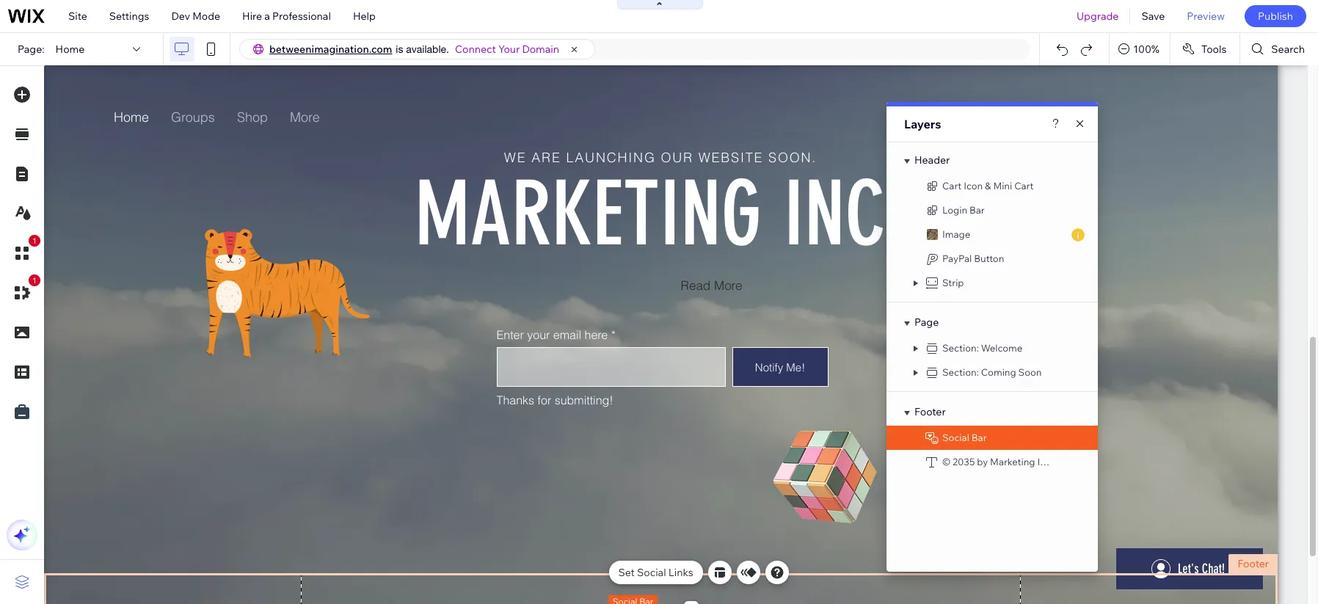 Task type: vqa. For each thing, say whether or not it's contained in the screenshot.
available. at the top left of page
yes



Task type: describe. For each thing, give the bounding box(es) containing it.
section: for section: coming soon
[[943, 366, 979, 378]]

domain
[[522, 43, 560, 56]]

0 vertical spatial footer
[[915, 405, 946, 419]]

is
[[396, 43, 403, 55]]

dev
[[171, 10, 190, 23]]

header
[[915, 153, 950, 167]]

set
[[619, 566, 635, 579]]

preview
[[1187, 10, 1225, 23]]

settings
[[109, 10, 149, 23]]

home
[[56, 43, 85, 56]]

button
[[974, 253, 1005, 264]]

welcome
[[981, 342, 1023, 354]]

strip
[[943, 277, 964, 289]]

1 1 button from the top
[[7, 235, 40, 269]]

mode
[[192, 10, 220, 23]]

soon
[[1019, 366, 1042, 378]]

©
[[943, 456, 951, 468]]

bar for social bar
[[972, 432, 987, 443]]

professional
[[272, 10, 331, 23]]

0 horizontal spatial social
[[637, 566, 666, 579]]

tools button
[[1171, 33, 1240, 65]]

section: for section: welcome
[[943, 342, 979, 354]]

0 vertical spatial social
[[943, 432, 970, 443]]

paypal
[[943, 253, 972, 264]]

marketing
[[991, 456, 1036, 468]]

login
[[943, 204, 968, 216]]

login bar
[[943, 204, 985, 216]]

save
[[1142, 10, 1165, 23]]

2 1 from the top
[[32, 276, 37, 285]]

page
[[915, 316, 939, 329]]

save button
[[1131, 0, 1176, 32]]

image
[[943, 228, 971, 240]]

tools
[[1202, 43, 1227, 56]]

icon
[[964, 180, 983, 192]]

betweenimagination.com
[[269, 43, 392, 56]]

available.
[[406, 43, 449, 55]]

social bar
[[943, 432, 987, 443]]



Task type: locate. For each thing, give the bounding box(es) containing it.
cart left icon
[[943, 180, 962, 192]]

layers
[[905, 117, 942, 131]]

cart icon & mini cart
[[943, 180, 1034, 192]]

social right set
[[637, 566, 666, 579]]

connect
[[455, 43, 496, 56]]

0 horizontal spatial cart
[[943, 180, 962, 192]]

1
[[32, 236, 37, 245], [32, 276, 37, 285]]

1 horizontal spatial cart
[[1015, 180, 1034, 192]]

bar for login bar
[[970, 204, 985, 216]]

100%
[[1134, 43, 1160, 56]]

a
[[265, 10, 270, 23]]

social up 2035
[[943, 432, 970, 443]]

search button
[[1241, 33, 1319, 65]]

section: down section: welcome
[[943, 366, 979, 378]]

1 button
[[7, 235, 40, 269], [7, 275, 40, 308]]

cart right mini
[[1015, 180, 1034, 192]]

1 vertical spatial 1
[[32, 276, 37, 285]]

1 vertical spatial bar
[[972, 432, 987, 443]]

1 section: from the top
[[943, 342, 979, 354]]

in...
[[1038, 456, 1053, 468]]

dev mode
[[171, 10, 220, 23]]

upgrade
[[1077, 10, 1119, 23]]

paypal button
[[943, 253, 1005, 264]]

section:
[[943, 342, 979, 354], [943, 366, 979, 378]]

section: welcome
[[943, 342, 1023, 354]]

2 1 button from the top
[[7, 275, 40, 308]]

footer
[[915, 405, 946, 419], [1238, 557, 1269, 570]]

cart
[[943, 180, 962, 192], [1015, 180, 1034, 192]]

0 horizontal spatial footer
[[915, 405, 946, 419]]

1 cart from the left
[[943, 180, 962, 192]]

section: coming soon
[[943, 366, 1042, 378]]

bar right "login"
[[970, 204, 985, 216]]

bar
[[970, 204, 985, 216], [972, 432, 987, 443]]

social
[[943, 432, 970, 443], [637, 566, 666, 579]]

site
[[68, 10, 87, 23]]

links
[[669, 566, 694, 579]]

1 horizontal spatial social
[[943, 432, 970, 443]]

search
[[1272, 43, 1305, 56]]

hire a professional
[[242, 10, 331, 23]]

1 vertical spatial social
[[637, 566, 666, 579]]

coming
[[981, 366, 1017, 378]]

publish button
[[1245, 5, 1307, 27]]

1 vertical spatial section:
[[943, 366, 979, 378]]

by
[[977, 456, 988, 468]]

1 horizontal spatial footer
[[1238, 557, 1269, 570]]

mini
[[994, 180, 1013, 192]]

0 vertical spatial bar
[[970, 204, 985, 216]]

© 2035 by marketing in...
[[943, 456, 1053, 468]]

1 vertical spatial 1 button
[[7, 275, 40, 308]]

2 cart from the left
[[1015, 180, 1034, 192]]

1 1 from the top
[[32, 236, 37, 245]]

hire
[[242, 10, 262, 23]]

set social links
[[619, 566, 694, 579]]

2 section: from the top
[[943, 366, 979, 378]]

0 vertical spatial 1
[[32, 236, 37, 245]]

publish
[[1258, 10, 1294, 23]]

100% button
[[1110, 33, 1170, 65]]

help
[[353, 10, 376, 23]]

preview button
[[1176, 0, 1236, 32]]

0 vertical spatial 1 button
[[7, 235, 40, 269]]

&
[[985, 180, 992, 192]]

0 vertical spatial section:
[[943, 342, 979, 354]]

1 vertical spatial footer
[[1238, 557, 1269, 570]]

section: up section: coming soon
[[943, 342, 979, 354]]

your
[[498, 43, 520, 56]]

2035
[[953, 456, 975, 468]]

is available. connect your domain
[[396, 43, 560, 56]]

bar up by
[[972, 432, 987, 443]]



